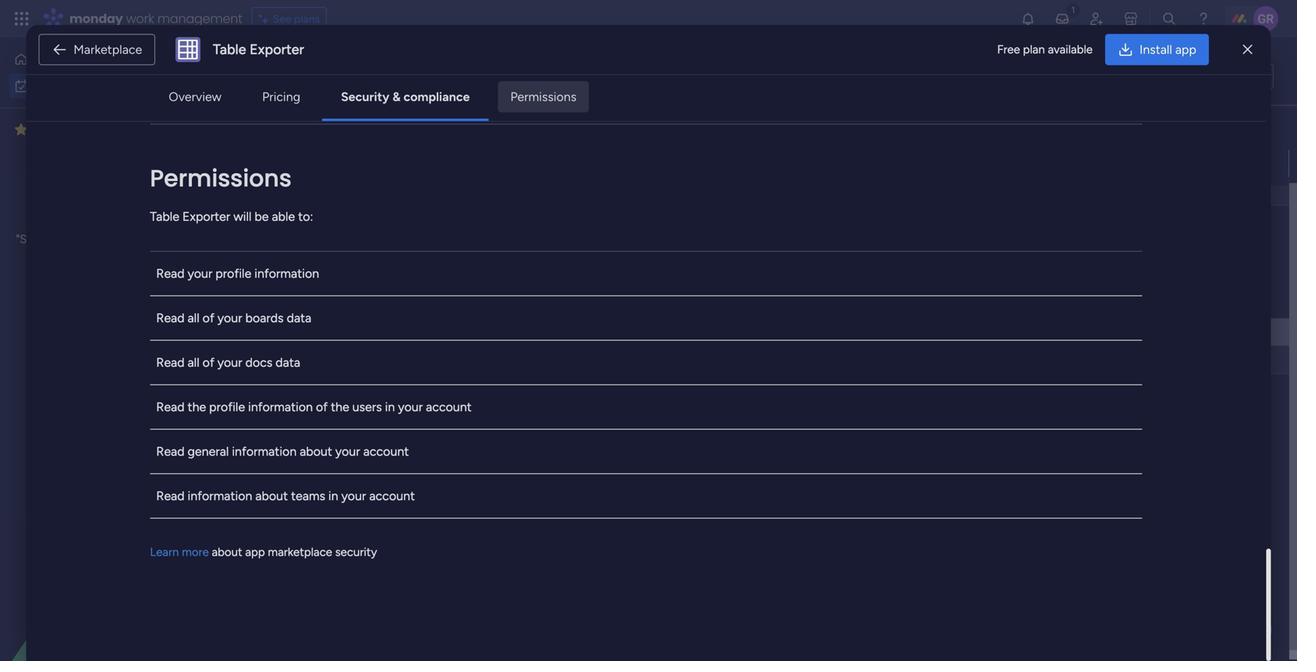 Task type: describe. For each thing, give the bounding box(es) containing it.
1 + add item from the top
[[254, 185, 309, 198]]

2 board from the top
[[848, 293, 877, 307]]

free
[[998, 42, 1021, 56]]

1 add from the top
[[264, 185, 284, 198]]

2 vertical spatial item
[[287, 354, 309, 367]]

marketplace
[[268, 545, 332, 559]]

favorites button
[[11, 116, 152, 143]]

the app developer did not provide the security and compliance information
[[437, 70, 857, 85]]

2 + from the top
[[254, 354, 261, 367]]

install app button
[[1106, 34, 1210, 65]]

1 group from the top
[[695, 125, 726, 138]]

later
[[128, 250, 152, 264]]

read information about teams in your account
[[156, 488, 415, 503]]

pricing button
[[250, 81, 313, 112]]

to:
[[298, 209, 313, 224]]

do
[[686, 327, 698, 340]]

learn
[[150, 545, 179, 559]]

lottie animation image
[[0, 503, 199, 661]]

today
[[262, 237, 306, 257]]

your up date
[[342, 488, 366, 503]]

table for table exporter
[[213, 41, 246, 58]]

1 inside this week / 1 item
[[345, 298, 350, 311]]

see plans button
[[252, 7, 327, 30]]

project management link
[[790, 319, 934, 345]]

all for read all of your docs data
[[188, 355, 200, 370]]

1 horizontal spatial boards
[[246, 310, 284, 325]]

install
[[1140, 42, 1173, 57]]

mar 8
[[1079, 326, 1105, 338]]

favorites
[[34, 122, 86, 137]]

plan
[[1024, 42, 1046, 56]]

update feed image
[[1055, 11, 1071, 27]]

project management
[[792, 327, 894, 340]]

easily
[[47, 250, 77, 264]]

overview button
[[156, 81, 234, 112]]

about for teams
[[255, 488, 288, 503]]

your right users
[[398, 399, 423, 414]]

this week / 1 item
[[262, 293, 374, 313]]

available
[[1049, 42, 1093, 56]]

2 horizontal spatial about
[[300, 444, 332, 459]]

read for read the profile information of the users in your account
[[156, 399, 185, 414]]

security & compliance
[[341, 89, 470, 104]]

read all of your boards data
[[156, 310, 312, 325]]

0 horizontal spatial app
[[245, 545, 265, 559]]

0 vertical spatial account
[[426, 399, 472, 414]]

my
[[230, 59, 266, 94]]

2 + add item from the top
[[254, 354, 309, 367]]

install app
[[1140, 42, 1197, 57]]

to do list
[[1224, 70, 1268, 83]]

to
[[1224, 70, 1235, 83]]

without a date / 0 items
[[262, 518, 419, 538]]

management
[[830, 327, 894, 340]]

work
[[126, 10, 154, 27]]

/ right the this
[[335, 293, 342, 313]]

developer
[[485, 70, 540, 85]]

home
[[34, 53, 64, 66]]

monday
[[69, 10, 123, 27]]

later
[[262, 462, 297, 482]]

items inside next week / 0 items
[[358, 410, 385, 423]]

this
[[262, 293, 290, 313]]

to-do
[[670, 327, 698, 340]]

read the profile information of the users in your account
[[156, 399, 472, 414]]

0 inside today / 0 items
[[321, 242, 328, 255]]

see
[[273, 12, 292, 25]]

0 inside next week / 0 items
[[348, 410, 355, 423]]

2 group from the top
[[695, 293, 726, 307]]

docs
[[246, 355, 273, 370]]

permissions button
[[498, 81, 589, 112]]

0 horizontal spatial security
[[335, 545, 377, 559]]

2 add from the top
[[264, 354, 284, 367]]

general
[[188, 444, 229, 459]]

data for read all of your boards data
[[287, 310, 312, 325]]

able
[[272, 209, 295, 224]]

to-
[[670, 327, 686, 340]]

that
[[118, 232, 139, 246]]

read all of your docs data
[[156, 355, 300, 370]]

plans
[[294, 12, 320, 25]]

provide
[[586, 70, 628, 85]]

week for this
[[294, 293, 331, 313]]

2 vertical spatial of
[[316, 399, 328, 414]]

about for app
[[212, 545, 242, 559]]

board
[[69, 232, 100, 246]]

1 horizontal spatial in
[[385, 399, 395, 414]]

be
[[255, 209, 269, 224]]

your left "docs"
[[218, 355, 242, 370]]

monday marketplace image
[[1124, 11, 1140, 27]]

users
[[353, 399, 382, 414]]

exporter for table exporter will be able to:
[[183, 209, 230, 224]]

items inside 'without a date / 0 items'
[[392, 523, 419, 536]]

work
[[272, 59, 335, 94]]

did
[[543, 70, 561, 85]]

later / 0 items
[[262, 462, 349, 482]]

greg robinson image
[[1254, 6, 1279, 31]]

today / 0 items
[[262, 237, 358, 257]]

profile for the
[[209, 399, 245, 414]]

/ up 'teams'
[[301, 462, 308, 482]]

it
[[118, 250, 125, 264]]

overdue
[[262, 125, 323, 145]]

the
[[437, 70, 457, 85]]

read for read your profile information
[[156, 266, 185, 281]]

free plan available
[[998, 42, 1093, 56]]

task
[[253, 157, 274, 171]]

not
[[564, 70, 583, 85]]

to do list button
[[1195, 64, 1275, 89]]

application logo image
[[175, 37, 200, 62]]

/ right date
[[371, 518, 378, 538]]

overview
[[169, 89, 222, 104]]

any
[[48, 232, 66, 246]]

management
[[157, 10, 242, 27]]

yet
[[142, 215, 160, 229]]

do
[[1238, 70, 1251, 83]]

marketplace button
[[38, 34, 156, 65]]

your up read all of your docs data
[[218, 310, 242, 325]]



Task type: locate. For each thing, give the bounding box(es) containing it.
0 horizontal spatial project
[[253, 326, 288, 339]]

about up later / 0 items
[[300, 444, 332, 459]]

0 horizontal spatial about
[[212, 545, 242, 559]]

no favorite boards yet "star" any board so that you can easily access it later
[[16, 215, 183, 264]]

of left "docs"
[[203, 355, 215, 370]]

0 vertical spatial compliance
[[724, 70, 789, 85]]

all down read all of your boards data
[[188, 355, 200, 370]]

1 vertical spatial week
[[297, 406, 334, 426]]

1 + from the top
[[254, 185, 261, 198]]

0 right today
[[321, 242, 328, 255]]

permissions up table exporter will be able to:
[[150, 162, 292, 195]]

project for project management
[[792, 327, 827, 340]]

table up can
[[150, 209, 179, 224]]

in right users
[[385, 399, 395, 414]]

+ add item
[[254, 185, 309, 198], [254, 354, 309, 367]]

permissions inside 'button'
[[511, 89, 577, 104]]

0 vertical spatial all
[[188, 310, 200, 325]]

learn more link
[[150, 545, 209, 559]]

1 vertical spatial add
[[264, 354, 284, 367]]

1 down today / 0 items
[[345, 298, 350, 311]]

None search field
[[296, 123, 438, 148]]

marketplace
[[74, 42, 142, 57]]

list
[[1253, 70, 1268, 83]]

0 vertical spatial add
[[264, 185, 284, 198]]

security & compliance button
[[329, 81, 483, 112]]

your down next week / 0 items
[[336, 444, 360, 459]]

read for read information about teams in your account
[[156, 488, 185, 503]]

+ add item up 'next' on the bottom of the page
[[254, 354, 309, 367]]

read your profile information
[[156, 266, 319, 281]]

notifications image
[[1021, 11, 1036, 27]]

app for the
[[460, 70, 482, 85]]

1 people from the top
[[975, 125, 1008, 138]]

data right "docs"
[[276, 355, 300, 370]]

+ up be
[[254, 185, 261, 198]]

all up read all of your docs data
[[188, 310, 200, 325]]

1 vertical spatial group
[[695, 293, 726, 307]]

4 read from the top
[[156, 399, 185, 414]]

1 vertical spatial about
[[255, 488, 288, 503]]

profile for your
[[216, 266, 252, 281]]

1 vertical spatial app
[[460, 70, 482, 85]]

app right install
[[1176, 42, 1197, 57]]

data for read all of your docs data
[[276, 355, 300, 370]]

search everything image
[[1162, 11, 1178, 27]]

next week / 0 items
[[262, 406, 385, 426]]

data
[[287, 310, 312, 325], [276, 355, 300, 370]]

week for next
[[297, 406, 334, 426]]

1 horizontal spatial 1
[[345, 298, 350, 311]]

read general information about your account
[[156, 444, 409, 459]]

1 horizontal spatial about
[[255, 488, 288, 503]]

permissions down did on the top of page
[[511, 89, 577, 104]]

0 vertical spatial group
[[695, 125, 726, 138]]

boards up the that
[[103, 215, 140, 229]]

1 vertical spatial permissions
[[150, 162, 292, 195]]

1 vertical spatial in
[[329, 488, 338, 503]]

1 date from the top
[[1081, 125, 1104, 138]]

1 board from the top
[[848, 125, 877, 138]]

1 vertical spatial data
[[276, 355, 300, 370]]

1 vertical spatial 1
[[345, 298, 350, 311]]

6 read from the top
[[156, 488, 185, 503]]

+
[[254, 185, 261, 198], [254, 354, 261, 367]]

1 vertical spatial + add item
[[254, 354, 309, 367]]

Filter dashboard by text search field
[[296, 123, 438, 148]]

&
[[393, 89, 401, 104]]

0 horizontal spatial boards
[[103, 215, 140, 229]]

profile down read all of your docs data
[[209, 399, 245, 414]]

1 horizontal spatial project
[[792, 327, 827, 340]]

monday work management
[[69, 10, 242, 27]]

1 horizontal spatial compliance
[[724, 70, 789, 85]]

0 inside 'without a date / 0 items'
[[382, 523, 389, 536]]

0 vertical spatial table
[[213, 41, 246, 58]]

1 horizontal spatial the
[[331, 399, 350, 414]]

/ right today
[[310, 237, 317, 257]]

security down date
[[335, 545, 377, 559]]

table exporter will be able to:
[[150, 209, 313, 224]]

read up learn
[[156, 488, 185, 503]]

favorite
[[58, 215, 100, 229]]

2 vertical spatial about
[[212, 545, 242, 559]]

group down and
[[695, 125, 726, 138]]

items inside today / 0 items
[[331, 242, 358, 255]]

read for read all of your boards data
[[156, 310, 185, 325]]

read for read all of your docs data
[[156, 355, 185, 370]]

0 horizontal spatial the
[[188, 399, 206, 414]]

0 horizontal spatial 1
[[277, 157, 281, 171]]

lottie animation element
[[0, 503, 199, 661]]

items
[[331, 242, 358, 255], [358, 410, 385, 423], [322, 466, 349, 480], [392, 523, 419, 536]]

1 vertical spatial table
[[150, 209, 179, 224]]

2 horizontal spatial the
[[631, 70, 650, 85]]

security left and
[[653, 70, 697, 85]]

app inside button
[[1176, 42, 1197, 57]]

0 horizontal spatial exporter
[[183, 209, 230, 224]]

0 vertical spatial date
[[1081, 125, 1104, 138]]

about
[[300, 444, 332, 459], [255, 488, 288, 503], [212, 545, 242, 559]]

permissions
[[511, 89, 577, 104], [150, 162, 292, 195]]

1 vertical spatial compliance
[[404, 89, 470, 104]]

1 vertical spatial all
[[188, 355, 200, 370]]

see plans
[[273, 12, 320, 25]]

task 1
[[253, 157, 281, 171]]

of up read all of your docs data
[[203, 310, 215, 325]]

account
[[426, 399, 472, 414], [363, 444, 409, 459], [369, 488, 415, 503]]

will
[[234, 209, 252, 224]]

data down today / 0 items
[[287, 310, 312, 325]]

0 vertical spatial + add item
[[254, 185, 309, 198]]

add up 'able' at the left of the page
[[264, 185, 284, 198]]

0 vertical spatial week
[[294, 293, 331, 313]]

exporter for table exporter
[[250, 41, 304, 58]]

1 vertical spatial of
[[203, 355, 215, 370]]

home option
[[9, 47, 190, 72]]

1 read from the top
[[156, 266, 185, 281]]

1 horizontal spatial permissions
[[511, 89, 577, 104]]

+ add item up 'able' at the left of the page
[[254, 185, 309, 198]]

security
[[341, 89, 390, 104]]

app down without
[[245, 545, 265, 559]]

boards inside the no favorite boards yet "star" any board so that you can easily access it later
[[103, 215, 140, 229]]

group
[[695, 125, 726, 138], [695, 293, 726, 307]]

items inside later / 0 items
[[322, 466, 349, 480]]

0 vertical spatial data
[[287, 310, 312, 325]]

help image
[[1196, 11, 1212, 27]]

learn more about app marketplace security
[[150, 545, 377, 559]]

0 horizontal spatial compliance
[[404, 89, 470, 104]]

the right provide
[[631, 70, 650, 85]]

1 vertical spatial people
[[975, 293, 1008, 307]]

project down the this
[[253, 326, 288, 339]]

0 vertical spatial boards
[[103, 215, 140, 229]]

0 up later / 0 items
[[348, 410, 355, 423]]

2 people from the top
[[975, 293, 1008, 307]]

read for read general information about your account
[[156, 444, 185, 459]]

compliance right and
[[724, 70, 789, 85]]

your
[[188, 266, 213, 281], [218, 310, 242, 325], [218, 355, 242, 370], [398, 399, 423, 414], [336, 444, 360, 459], [342, 488, 366, 503]]

0 vertical spatial item
[[287, 185, 309, 198]]

about right more
[[212, 545, 242, 559]]

/
[[326, 125, 334, 145], [310, 237, 317, 257], [335, 293, 342, 313], [337, 406, 345, 426], [301, 462, 308, 482], [371, 518, 378, 538]]

the up general
[[188, 399, 206, 414]]

group up do
[[695, 293, 726, 307]]

read up read all of your docs data
[[156, 310, 185, 325]]

1 vertical spatial account
[[363, 444, 409, 459]]

1 horizontal spatial exporter
[[250, 41, 304, 58]]

0 vertical spatial board
[[848, 125, 877, 138]]

1 right task
[[277, 157, 281, 171]]

project left 'management'
[[792, 327, 827, 340]]

1 vertical spatial boards
[[246, 310, 284, 325]]

1
[[277, 157, 281, 171], [345, 298, 350, 311]]

exporter left will
[[183, 209, 230, 224]]

dapulse x slim image
[[1244, 40, 1253, 59]]

overdue /
[[262, 125, 337, 145]]

1 all from the top
[[188, 310, 200, 325]]

no
[[39, 215, 55, 229]]

select product image
[[14, 11, 30, 27]]

/ left users
[[337, 406, 345, 426]]

next
[[262, 406, 293, 426]]

can
[[164, 232, 183, 246]]

of for boards
[[203, 310, 215, 325]]

v2 star 2 image
[[15, 120, 27, 139]]

"star"
[[16, 232, 45, 246]]

read down read all of your boards data
[[156, 355, 185, 370]]

access
[[80, 250, 115, 264]]

of
[[203, 310, 215, 325], [203, 355, 215, 370], [316, 399, 328, 414]]

read down can
[[156, 266, 185, 281]]

1 image
[[1067, 1, 1081, 18]]

read
[[156, 266, 185, 281], [156, 310, 185, 325], [156, 355, 185, 370], [156, 399, 185, 414], [156, 444, 185, 459], [156, 488, 185, 503]]

1 vertical spatial security
[[335, 545, 377, 559]]

the left users
[[331, 399, 350, 414]]

compliance inside button
[[404, 89, 470, 104]]

week right the this
[[294, 293, 331, 313]]

1 vertical spatial +
[[254, 354, 261, 367]]

all for read all of your boards data
[[188, 310, 200, 325]]

/ right overdue
[[326, 125, 334, 145]]

week right 'next' on the bottom of the page
[[297, 406, 334, 426]]

add up 'next' on the bottom of the page
[[264, 354, 284, 367]]

1 horizontal spatial table
[[213, 41, 246, 58]]

project
[[253, 326, 288, 339], [792, 327, 827, 340]]

profile
[[216, 266, 252, 281], [209, 399, 245, 414]]

0 horizontal spatial permissions
[[150, 162, 292, 195]]

read left general
[[156, 444, 185, 459]]

1 vertical spatial item
[[353, 298, 374, 311]]

0 vertical spatial profile
[[216, 266, 252, 281]]

1 horizontal spatial app
[[460, 70, 482, 85]]

1 vertical spatial profile
[[209, 399, 245, 414]]

in
[[385, 399, 395, 414], [329, 488, 338, 503]]

app right the
[[460, 70, 482, 85]]

profile up read all of your boards data
[[216, 266, 252, 281]]

more
[[182, 545, 209, 559]]

1 horizontal spatial security
[[653, 70, 697, 85]]

8
[[1099, 326, 1105, 338]]

2 read from the top
[[156, 310, 185, 325]]

1 vertical spatial exporter
[[183, 209, 230, 224]]

+ down read all of your boards data
[[254, 354, 261, 367]]

0 vertical spatial permissions
[[511, 89, 577, 104]]

0 vertical spatial of
[[203, 310, 215, 325]]

so
[[103, 232, 115, 246]]

app for install
[[1176, 42, 1197, 57]]

and
[[701, 70, 721, 85]]

compliance down the
[[404, 89, 470, 104]]

you
[[142, 232, 161, 246]]

your up read all of your boards data
[[188, 266, 213, 281]]

2 vertical spatial app
[[245, 545, 265, 559]]

0 vertical spatial 1
[[277, 157, 281, 171]]

0
[[321, 242, 328, 255], [348, 410, 355, 423], [312, 466, 319, 480], [382, 523, 389, 536]]

0 horizontal spatial in
[[329, 488, 338, 503]]

table up my
[[213, 41, 246, 58]]

0 vertical spatial people
[[975, 125, 1008, 138]]

invite members image
[[1090, 11, 1105, 27]]

table exporter
[[213, 41, 304, 58]]

the
[[631, 70, 650, 85], [188, 399, 206, 414], [331, 399, 350, 414]]

week
[[294, 293, 331, 313], [297, 406, 334, 426]]

5 read from the top
[[156, 444, 185, 459]]

item
[[287, 185, 309, 198], [353, 298, 374, 311], [287, 354, 309, 367]]

0 vertical spatial in
[[385, 399, 395, 414]]

3 read from the top
[[156, 355, 185, 370]]

item inside this week / 1 item
[[353, 298, 374, 311]]

a
[[321, 518, 331, 538]]

0 inside later / 0 items
[[312, 466, 319, 480]]

project for project
[[253, 326, 288, 339]]

people
[[975, 125, 1008, 138], [975, 293, 1008, 307]]

1 vertical spatial date
[[1081, 293, 1104, 307]]

boards up "docs"
[[246, 310, 284, 325]]

without
[[262, 518, 318, 538]]

2 all from the top
[[188, 355, 200, 370]]

table for table exporter will be able to:
[[150, 209, 179, 224]]

about down later on the bottom of page
[[255, 488, 288, 503]]

2 vertical spatial account
[[369, 488, 415, 503]]

date
[[1081, 125, 1104, 138], [1081, 293, 1104, 307]]

teams
[[291, 488, 326, 503]]

of right 'next' on the bottom of the page
[[316, 399, 328, 414]]

information
[[792, 70, 857, 85], [255, 266, 319, 281], [248, 399, 313, 414], [232, 444, 297, 459], [188, 488, 252, 503]]

of for docs
[[203, 355, 215, 370]]

mar
[[1079, 326, 1097, 338]]

exporter
[[250, 41, 304, 58], [183, 209, 230, 224]]

2 date from the top
[[1081, 293, 1104, 307]]

0 right date
[[382, 523, 389, 536]]

in right 'teams'
[[329, 488, 338, 503]]

app
[[1176, 42, 1197, 57], [460, 70, 482, 85], [245, 545, 265, 559]]

1 vertical spatial board
[[848, 293, 877, 307]]

exporter up my work
[[250, 41, 304, 58]]

0 vertical spatial +
[[254, 185, 261, 198]]

0 vertical spatial security
[[653, 70, 697, 85]]

0 vertical spatial about
[[300, 444, 332, 459]]

compliance
[[724, 70, 789, 85], [404, 89, 470, 104]]

0 vertical spatial exporter
[[250, 41, 304, 58]]

date
[[334, 518, 367, 538]]

my work
[[230, 59, 335, 94]]

home link
[[9, 47, 190, 72]]

0 vertical spatial app
[[1176, 42, 1197, 57]]

pricing
[[262, 89, 301, 104]]

2 horizontal spatial app
[[1176, 42, 1197, 57]]

read down read all of your docs data
[[156, 399, 185, 414]]

0 up 'teams'
[[312, 466, 319, 480]]

0 horizontal spatial table
[[150, 209, 179, 224]]



Task type: vqa. For each thing, say whether or not it's contained in the screenshot.
plans
yes



